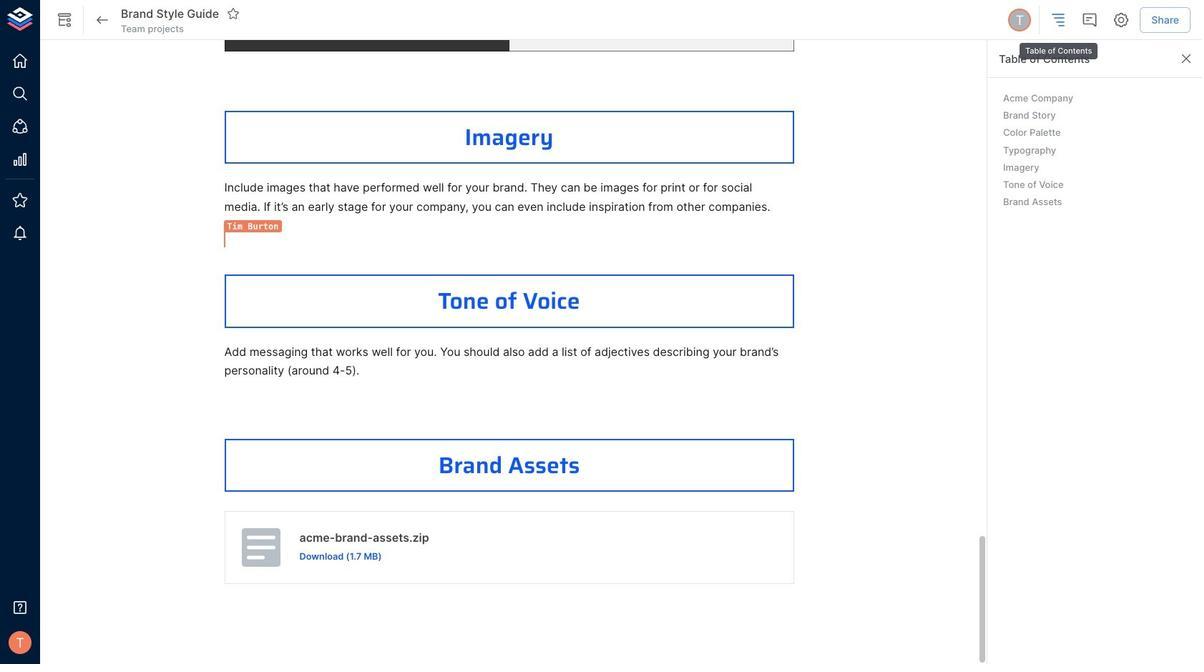 Task type: vqa. For each thing, say whether or not it's contained in the screenshot.
third … from the top of the page
no



Task type: describe. For each thing, give the bounding box(es) containing it.
settings image
[[1113, 11, 1130, 29]]

favorite image
[[227, 7, 240, 20]]



Task type: locate. For each thing, give the bounding box(es) containing it.
show wiki image
[[56, 11, 73, 29]]

go back image
[[94, 11, 111, 29]]

tooltip
[[1019, 33, 1100, 61]]

comments image
[[1082, 11, 1099, 29]]

table of contents image
[[1050, 11, 1067, 29]]



